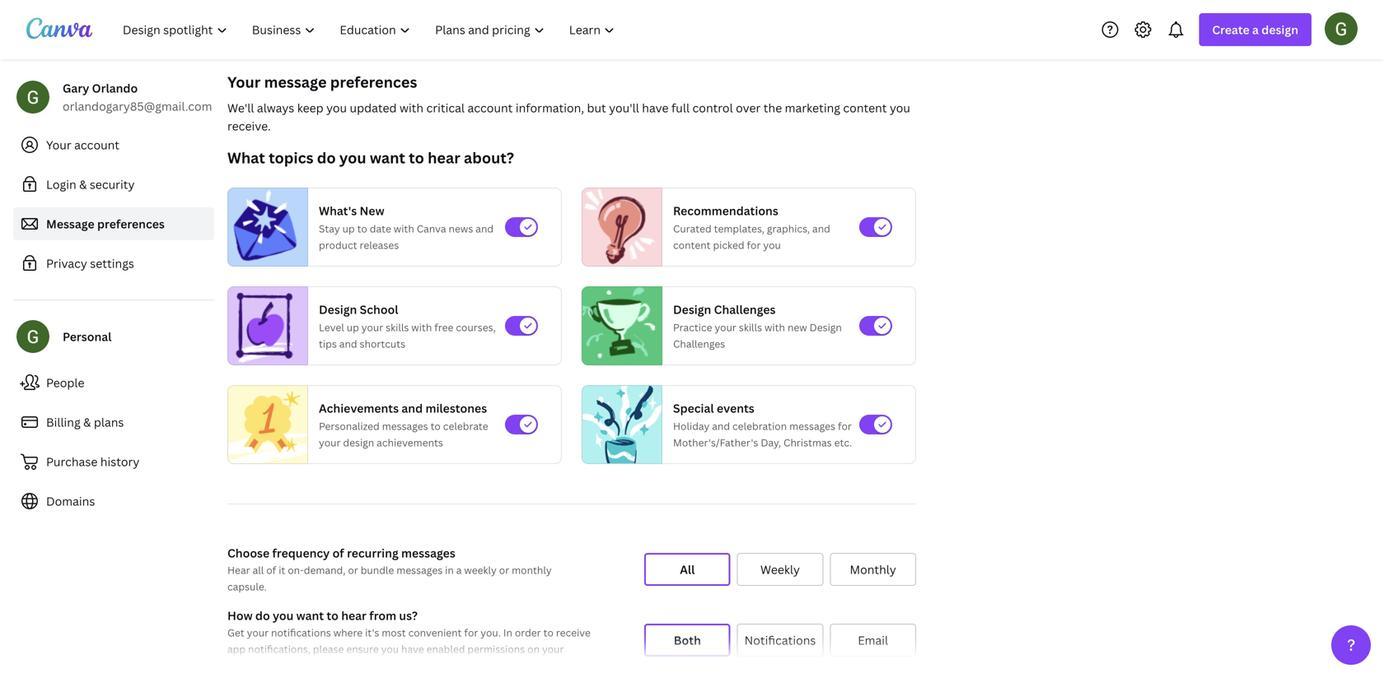 Task type: locate. For each thing, give the bounding box(es) containing it.
with inside the design challenges practice your skills with new design challenges
[[765, 321, 785, 335]]

hear up where
[[341, 608, 367, 624]]

or right 'weekly'
[[499, 564, 509, 578]]

want down updated
[[370, 148, 405, 168]]

1 horizontal spatial preferences
[[330, 72, 417, 92]]

your down personalized
[[319, 436, 341, 450]]

0 horizontal spatial content
[[673, 239, 711, 252]]

courses,
[[456, 321, 496, 335]]

0 vertical spatial for
[[747, 239, 761, 252]]

1 vertical spatial preferences
[[97, 216, 165, 232]]

topic image left tips
[[228, 287, 301, 366]]

0 vertical spatial content
[[843, 100, 887, 116]]

skills left new
[[739, 321, 762, 335]]

updated
[[350, 100, 397, 116]]

frequency
[[272, 546, 330, 562]]

control
[[693, 100, 733, 116]]

0 vertical spatial want
[[370, 148, 405, 168]]

from
[[369, 608, 396, 624]]

0 vertical spatial do
[[317, 148, 336, 168]]

and up achievements
[[402, 401, 423, 417]]

messages up achievements
[[382, 420, 428, 433]]

up inside what's new stay up to date with canva news and product releases
[[342, 222, 355, 236]]

with left new
[[765, 321, 785, 335]]

for down templates,
[[747, 239, 761, 252]]

releases
[[360, 239, 399, 252]]

have left full
[[642, 100, 669, 116]]

& for billing
[[83, 415, 91, 431]]

your for account
[[46, 137, 71, 153]]

to right order
[[543, 627, 554, 640]]

but
[[587, 100, 606, 116]]

mother's/father's
[[673, 436, 758, 450]]

up right stay
[[342, 222, 355, 236]]

up right the 'level' on the left
[[347, 321, 359, 335]]

or left bundle
[[348, 564, 358, 578]]

topics
[[269, 148, 314, 168]]

content right marketing on the top right of the page
[[843, 100, 887, 116]]

Email button
[[830, 625, 916, 658]]

up inside design school level up your skills with free courses, tips and shortcuts
[[347, 321, 359, 335]]

have inside your message preferences we'll always keep you updated with critical account information, but you'll have full control over the marketing content you receive.
[[642, 100, 669, 116]]

your for message
[[227, 72, 261, 92]]

your
[[362, 321, 383, 335], [715, 321, 737, 335], [319, 436, 341, 450], [247, 627, 269, 640], [542, 643, 564, 657]]

what topics do you want to hear about?
[[227, 148, 514, 168]]

1 vertical spatial do
[[255, 608, 270, 624]]

0 vertical spatial have
[[642, 100, 669, 116]]

your down school
[[362, 321, 383, 335]]

your inside 'achievements and milestones personalized messages to celebrate your design achievements'
[[319, 436, 341, 450]]

marketing
[[785, 100, 840, 116]]

skills inside the design challenges practice your skills with new design challenges
[[739, 321, 762, 335]]

1 horizontal spatial a
[[1252, 22, 1259, 37]]

design up the 'level' on the left
[[319, 302, 357, 318]]

1 vertical spatial account
[[74, 137, 119, 153]]

do right how
[[255, 608, 270, 624]]

preferences
[[330, 72, 417, 92], [97, 216, 165, 232]]

1 vertical spatial design
[[343, 436, 374, 450]]

messages inside special events holiday and celebration messages for mother's/father's day, christmas etc.
[[789, 420, 836, 433]]

a right create
[[1252, 22, 1259, 37]]

a
[[1252, 22, 1259, 37], [456, 564, 462, 578]]

security
[[90, 177, 135, 192]]

hear left the about?
[[428, 148, 460, 168]]

0 horizontal spatial or
[[348, 564, 358, 578]]

of left it
[[266, 564, 276, 578]]

design down personalized
[[343, 436, 374, 450]]

2 vertical spatial for
[[464, 627, 478, 640]]

&
[[79, 177, 87, 192], [83, 415, 91, 431]]

the
[[764, 100, 782, 116]]

0 vertical spatial design
[[1262, 22, 1299, 37]]

your inside your message preferences we'll always keep you updated with critical account information, but you'll have full control over the marketing content you receive.
[[227, 72, 261, 92]]

have
[[642, 100, 669, 116], [401, 643, 424, 657]]

1 vertical spatial for
[[838, 420, 852, 433]]

order
[[515, 627, 541, 640]]

and right tips
[[339, 337, 357, 351]]

topic image left holiday
[[583, 382, 662, 468]]

christmas
[[784, 436, 832, 450]]

and
[[476, 222, 494, 236], [812, 222, 830, 236], [339, 337, 357, 351], [402, 401, 423, 417], [712, 420, 730, 433]]

stay
[[319, 222, 340, 236]]

design school level up your skills with free courses, tips and shortcuts
[[319, 302, 496, 351]]

with left free
[[411, 321, 432, 335]]

top level navigation element
[[112, 13, 629, 46]]

you
[[326, 100, 347, 116], [890, 100, 910, 116], [339, 148, 366, 168], [763, 239, 781, 252], [273, 608, 294, 624], [381, 643, 399, 657]]

1 horizontal spatial want
[[370, 148, 405, 168]]

1 horizontal spatial skills
[[739, 321, 762, 335]]

0 horizontal spatial a
[[456, 564, 462, 578]]

0 vertical spatial your
[[227, 72, 261, 92]]

topic image left personalized
[[228, 382, 307, 468]]

your up "login"
[[46, 137, 71, 153]]

your inside your account "link"
[[46, 137, 71, 153]]

1 horizontal spatial design
[[1262, 22, 1299, 37]]

your right practice
[[715, 321, 737, 335]]

& left plans
[[83, 415, 91, 431]]

picked
[[713, 239, 744, 252]]

with inside what's new stay up to date with canva news and product releases
[[394, 222, 414, 236]]

do right topics
[[317, 148, 336, 168]]

challenges down picked
[[714, 302, 776, 318]]

it
[[279, 564, 285, 578]]

topic image left stay
[[228, 188, 301, 267]]

to up where
[[327, 608, 339, 624]]

gary orlando orlandogary85@gmail.com
[[63, 80, 212, 114]]

with left critical
[[400, 100, 424, 116]]

content inside your message preferences we'll always keep you updated with critical account information, but you'll have full control over the marketing content you receive.
[[843, 100, 887, 116]]

your up we'll
[[227, 72, 261, 92]]

0 horizontal spatial design
[[343, 436, 374, 450]]

1 horizontal spatial or
[[499, 564, 509, 578]]

0 vertical spatial &
[[79, 177, 87, 192]]

billing & plans link
[[13, 406, 214, 439]]

design up practice
[[673, 302, 711, 318]]

2 skills from the left
[[739, 321, 762, 335]]

topic image for recommendations
[[583, 188, 655, 267]]

design inside design school level up your skills with free courses, tips and shortcuts
[[319, 302, 357, 318]]

privacy settings
[[46, 256, 134, 271]]

or
[[348, 564, 358, 578], [499, 564, 509, 578]]

1 or from the left
[[348, 564, 358, 578]]

full
[[671, 100, 690, 116]]

0 horizontal spatial skills
[[386, 321, 409, 335]]

account up "login & security"
[[74, 137, 119, 153]]

1 vertical spatial hear
[[341, 608, 367, 624]]

0 horizontal spatial your
[[46, 137, 71, 153]]

and inside special events holiday and celebration messages for mother's/father's day, christmas etc.
[[712, 420, 730, 433]]

to left date
[[357, 222, 367, 236]]

& right "login"
[[79, 177, 87, 192]]

challenges down practice
[[673, 337, 725, 351]]

messages up christmas
[[789, 420, 836, 433]]

of up demand,
[[333, 546, 344, 562]]

orlando
[[92, 80, 138, 96]]

0 horizontal spatial preferences
[[97, 216, 165, 232]]

0 vertical spatial up
[[342, 222, 355, 236]]

celebration
[[733, 420, 787, 433]]

preferences up updated
[[330, 72, 417, 92]]

1 horizontal spatial content
[[843, 100, 887, 116]]

1 horizontal spatial for
[[747, 239, 761, 252]]

0 horizontal spatial account
[[74, 137, 119, 153]]

to
[[409, 148, 424, 168], [357, 222, 367, 236], [431, 420, 441, 433], [327, 608, 339, 624], [543, 627, 554, 640]]

have down the most
[[401, 643, 424, 657]]

1 vertical spatial content
[[673, 239, 711, 252]]

recommendations curated templates, graphics, and content picked for you
[[673, 203, 830, 252]]

topic image left practice
[[583, 287, 655, 366]]

1 vertical spatial your
[[46, 137, 71, 153]]

message
[[264, 72, 327, 92]]

1 vertical spatial want
[[296, 608, 324, 624]]

topic image left curated
[[583, 188, 655, 267]]

what's new stay up to date with canva news and product releases
[[319, 203, 494, 252]]

1 vertical spatial &
[[83, 415, 91, 431]]

in
[[503, 627, 512, 640]]

both
[[674, 633, 701, 649]]

and inside what's new stay up to date with canva news and product releases
[[476, 222, 494, 236]]

level
[[319, 321, 344, 335]]

2 horizontal spatial for
[[838, 420, 852, 433]]

over
[[736, 100, 761, 116]]

1 vertical spatial have
[[401, 643, 424, 657]]

1 vertical spatial up
[[347, 321, 359, 335]]

preferences up privacy settings link in the top left of the page
[[97, 216, 165, 232]]

special
[[673, 401, 714, 417]]

account
[[468, 100, 513, 116], [74, 137, 119, 153]]

skills up shortcuts
[[386, 321, 409, 335]]

want up notifications
[[296, 608, 324, 624]]

hear inside how do you want to hear from us? get your notifications where it's most convenient for you. in order to receive app notifications, please ensure you have enabled permissions on your device.
[[341, 608, 367, 624]]

1 horizontal spatial have
[[642, 100, 669, 116]]

design for design school
[[319, 302, 357, 318]]

0 vertical spatial a
[[1252, 22, 1259, 37]]

device.
[[227, 660, 261, 673]]

for inside special events holiday and celebration messages for mother's/father's day, christmas etc.
[[838, 420, 852, 433]]

it's
[[365, 627, 379, 640]]

and up mother's/father's
[[712, 420, 730, 433]]

1 skills from the left
[[386, 321, 409, 335]]

0 vertical spatial preferences
[[330, 72, 417, 92]]

personalized
[[319, 420, 380, 433]]

you inside the "recommendations curated templates, graphics, and content picked for you"
[[763, 239, 781, 252]]

design right new
[[810, 321, 842, 335]]

purchase
[[46, 454, 98, 470]]

& for login
[[79, 177, 87, 192]]

to down milestones
[[431, 420, 441, 433]]

your account
[[46, 137, 119, 153]]

for left you.
[[464, 627, 478, 640]]

how
[[227, 608, 253, 624]]

privacy
[[46, 256, 87, 271]]

design
[[1262, 22, 1299, 37], [343, 436, 374, 450]]

design right create
[[1262, 22, 1299, 37]]

create
[[1212, 22, 1250, 37]]

content down curated
[[673, 239, 711, 252]]

and right 'graphics,'
[[812, 222, 830, 236]]

shortcuts
[[360, 337, 405, 351]]

for up etc.
[[838, 420, 852, 433]]

preferences inside your message preferences we'll always keep you updated with critical account information, but you'll have full control over the marketing content you receive.
[[330, 72, 417, 92]]

account right critical
[[468, 100, 513, 116]]

1 horizontal spatial of
[[333, 546, 344, 562]]

1 horizontal spatial account
[[468, 100, 513, 116]]

2 or from the left
[[499, 564, 509, 578]]

what's
[[319, 203, 357, 219]]

notifications
[[745, 633, 816, 649]]

0 horizontal spatial have
[[401, 643, 424, 657]]

1 horizontal spatial your
[[227, 72, 261, 92]]

0 horizontal spatial hear
[[341, 608, 367, 624]]

a right "in"
[[456, 564, 462, 578]]

enabled
[[426, 643, 465, 657]]

account inside "link"
[[74, 137, 119, 153]]

0 horizontal spatial for
[[464, 627, 478, 640]]

with right date
[[394, 222, 414, 236]]

1 vertical spatial a
[[456, 564, 462, 578]]

0 horizontal spatial do
[[255, 608, 270, 624]]

topic image
[[228, 188, 301, 267], [583, 188, 655, 267], [228, 287, 301, 366], [583, 287, 655, 366], [228, 382, 307, 468], [583, 382, 662, 468]]

0 horizontal spatial want
[[296, 608, 324, 624]]

0 horizontal spatial of
[[266, 564, 276, 578]]

billing & plans
[[46, 415, 124, 431]]

0 vertical spatial hear
[[428, 148, 460, 168]]

0 horizontal spatial design
[[319, 302, 357, 318]]

personal
[[63, 329, 112, 345]]

Monthly button
[[830, 554, 916, 587]]

0 vertical spatial account
[[468, 100, 513, 116]]

message preferences
[[46, 216, 165, 232]]

your
[[227, 72, 261, 92], [46, 137, 71, 153]]

your inside the design challenges practice your skills with new design challenges
[[715, 321, 737, 335]]

1 horizontal spatial design
[[673, 302, 711, 318]]

and right news
[[476, 222, 494, 236]]

etc.
[[834, 436, 852, 450]]

on
[[527, 643, 540, 657]]



Task type: describe. For each thing, give the bounding box(es) containing it.
where
[[333, 627, 363, 640]]

convenient
[[408, 627, 462, 640]]

achievements and milestones personalized messages to celebrate your design achievements
[[319, 401, 488, 450]]

billing
[[46, 415, 81, 431]]

people link
[[13, 367, 214, 400]]

graphics,
[[767, 222, 810, 236]]

create a design button
[[1199, 13, 1312, 46]]

curated
[[673, 222, 712, 236]]

weekly
[[464, 564, 497, 578]]

practice
[[673, 321, 712, 335]]

canva
[[417, 222, 446, 236]]

recurring
[[347, 546, 399, 562]]

domains link
[[13, 485, 214, 518]]

people
[[46, 375, 84, 391]]

up for design
[[347, 321, 359, 335]]

school
[[360, 302, 398, 318]]

and inside design school level up your skills with free courses, tips and shortcuts
[[339, 337, 357, 351]]

receive
[[556, 627, 591, 640]]

you'll
[[609, 100, 639, 116]]

to inside 'achievements and milestones personalized messages to celebrate your design achievements'
[[431, 420, 441, 433]]

design challenges practice your skills with new design challenges
[[673, 302, 842, 351]]

messages up "in"
[[401, 546, 455, 562]]

please
[[313, 643, 344, 657]]

your inside design school level up your skills with free courses, tips and shortcuts
[[362, 321, 383, 335]]

do inside how do you want to hear from us? get your notifications where it's most convenient for you. in order to receive app notifications, please ensure you have enabled permissions on your device.
[[255, 608, 270, 624]]

purchase history
[[46, 454, 139, 470]]

Weekly button
[[737, 554, 823, 587]]

All button
[[644, 554, 731, 587]]

messages inside 'achievements and milestones personalized messages to celebrate your design achievements'
[[382, 420, 428, 433]]

design inside 'achievements and milestones personalized messages to celebrate your design achievements'
[[343, 436, 374, 450]]

topic image for what's new
[[228, 188, 301, 267]]

achievements
[[377, 436, 443, 450]]

0 vertical spatial of
[[333, 546, 344, 562]]

gary orlando image
[[1325, 12, 1358, 45]]

and inside 'achievements and milestones personalized messages to celebrate your design achievements'
[[402, 401, 423, 417]]

events
[[717, 401, 755, 417]]

app
[[227, 643, 246, 657]]

celebrate
[[443, 420, 488, 433]]

receive.
[[227, 118, 271, 134]]

messages left "in"
[[397, 564, 443, 578]]

choose frequency of recurring messages hear all of it on-demand, or bundle messages in a weekly or monthly capsule.
[[227, 546, 552, 594]]

to up what's new stay up to date with canva news and product releases
[[409, 148, 424, 168]]

have inside how do you want to hear from us? get your notifications where it's most convenient for you. in order to receive app notifications, please ensure you have enabled permissions on your device.
[[401, 643, 424, 657]]

we'll
[[227, 100, 254, 116]]

0 vertical spatial challenges
[[714, 302, 776, 318]]

up for what's
[[342, 222, 355, 236]]

account inside your message preferences we'll always keep you updated with critical account information, but you'll have full control over the marketing content you receive.
[[468, 100, 513, 116]]

topic image for design challenges
[[583, 287, 655, 366]]

purchase history link
[[13, 446, 214, 479]]

your right on
[[542, 643, 564, 657]]

to inside what's new stay up to date with canva news and product releases
[[357, 222, 367, 236]]

skills inside design school level up your skills with free courses, tips and shortcuts
[[386, 321, 409, 335]]

all
[[253, 564, 264, 578]]

a inside dropdown button
[[1252, 22, 1259, 37]]

bundle
[[361, 564, 394, 578]]

gary
[[63, 80, 89, 96]]

product
[[319, 239, 357, 252]]

1 horizontal spatial hear
[[428, 148, 460, 168]]

topic image for achievements and milestones
[[228, 382, 307, 468]]

what
[[227, 148, 265, 168]]

history
[[100, 454, 139, 470]]

for inside how do you want to hear from us? get your notifications where it's most convenient for you. in order to receive app notifications, please ensure you have enabled permissions on your device.
[[464, 627, 478, 640]]

want inside how do you want to hear from us? get your notifications where it's most convenient for you. in order to receive app notifications, please ensure you have enabled permissions on your device.
[[296, 608, 324, 624]]

design for design challenges
[[673, 302, 711, 318]]

notifications,
[[248, 643, 310, 657]]

capsule.
[[227, 580, 267, 594]]

message
[[46, 216, 94, 232]]

topic image for design school
[[228, 287, 301, 366]]

free
[[434, 321, 454, 335]]

milestones
[[426, 401, 487, 417]]

Notifications button
[[737, 625, 823, 658]]

notifications
[[271, 627, 331, 640]]

how do you want to hear from us? get your notifications where it's most convenient for you. in order to receive app notifications, please ensure you have enabled permissions on your device.
[[227, 608, 591, 673]]

login & security link
[[13, 168, 214, 201]]

message preferences link
[[13, 208, 214, 241]]

and inside the "recommendations curated templates, graphics, and content picked for you"
[[812, 222, 830, 236]]

all
[[680, 562, 695, 578]]

special events holiday and celebration messages for mother's/father's day, christmas etc.
[[673, 401, 852, 450]]

a inside choose frequency of recurring messages hear all of it on-demand, or bundle messages in a weekly or monthly capsule.
[[456, 564, 462, 578]]

tips
[[319, 337, 337, 351]]

most
[[382, 627, 406, 640]]

date
[[370, 222, 391, 236]]

design inside dropdown button
[[1262, 22, 1299, 37]]

with inside your message preferences we'll always keep you updated with critical account information, but you'll have full control over the marketing content you receive.
[[400, 100, 424, 116]]

your account link
[[13, 129, 214, 161]]

hear
[[227, 564, 250, 578]]

orlandogary85@gmail.com
[[63, 98, 212, 114]]

plans
[[94, 415, 124, 431]]

with inside design school level up your skills with free courses, tips and shortcuts
[[411, 321, 432, 335]]

you.
[[481, 627, 501, 640]]

weekly
[[761, 562, 800, 578]]

ensure
[[346, 643, 379, 657]]

topic image for special events
[[583, 382, 662, 468]]

1 vertical spatial of
[[266, 564, 276, 578]]

day,
[[761, 436, 781, 450]]

holiday
[[673, 420, 710, 433]]

keep
[[297, 100, 324, 116]]

us?
[[399, 608, 418, 624]]

create a design
[[1212, 22, 1299, 37]]

login & security
[[46, 177, 135, 192]]

choose
[[227, 546, 270, 562]]

about?
[[464, 148, 514, 168]]

achievements
[[319, 401, 399, 417]]

permissions
[[468, 643, 525, 657]]

on-
[[288, 564, 304, 578]]

for inside the "recommendations curated templates, graphics, and content picked for you"
[[747, 239, 761, 252]]

settings
[[90, 256, 134, 271]]

demand,
[[304, 564, 346, 578]]

new
[[788, 321, 807, 335]]

your right get
[[247, 627, 269, 640]]

content inside the "recommendations curated templates, graphics, and content picked for you"
[[673, 239, 711, 252]]

monthly
[[850, 562, 896, 578]]

Both button
[[644, 625, 731, 658]]

news
[[449, 222, 473, 236]]

recommendations
[[673, 203, 778, 219]]

2 horizontal spatial design
[[810, 321, 842, 335]]

1 vertical spatial challenges
[[673, 337, 725, 351]]

1 horizontal spatial do
[[317, 148, 336, 168]]

information,
[[516, 100, 584, 116]]



Task type: vqa. For each thing, say whether or not it's contained in the screenshot.
Get Canva Pro
no



